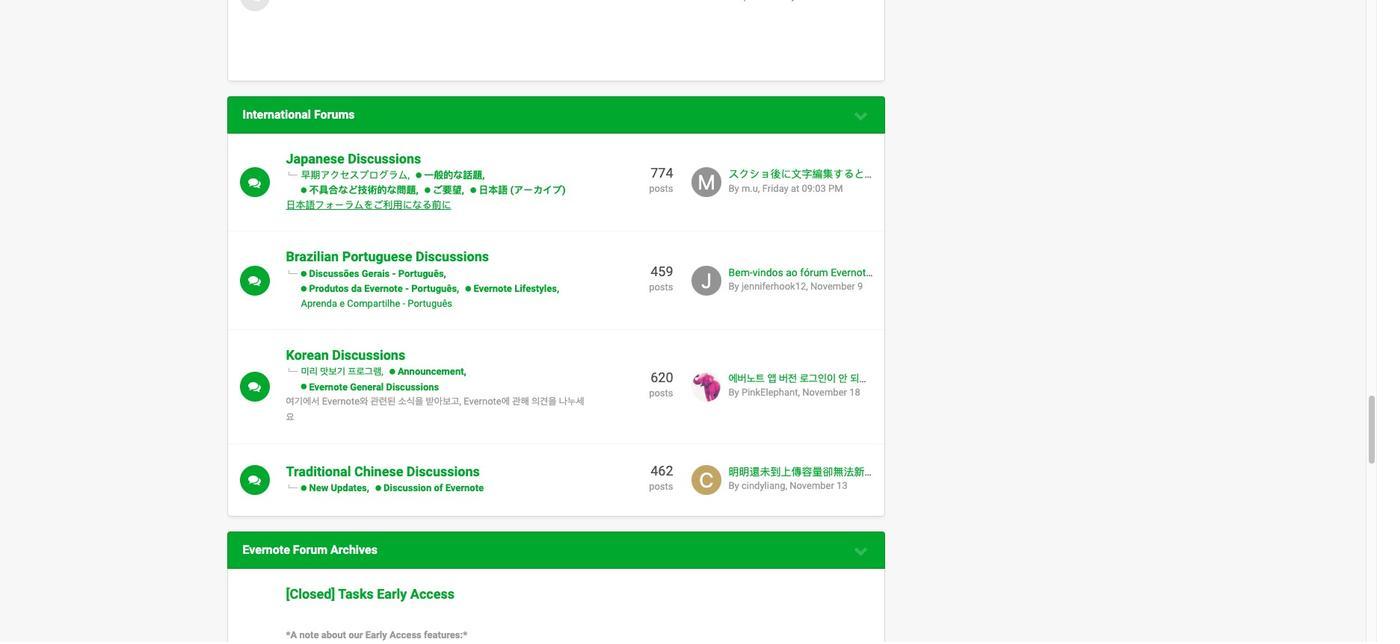 Task type: vqa. For each thing, say whether or not it's contained in the screenshot.
Like image
no



Task type: locate. For each thing, give the bounding box(es) containing it.
mark forum as read image
[[248, 381, 261, 393], [248, 474, 261, 487]]

português down brazilian portuguese discussions link
[[398, 268, 444, 279]]

early
[[377, 587, 407, 602], [365, 630, 387, 641]]

2 vertical spatial november
[[790, 481, 834, 492]]

circle image for 一般的な話題
[[416, 172, 422, 178]]

bem-vindos ao fórum evernote em português! by jenniferhook12 , november 9
[[729, 267, 942, 293]]

여기에서
[[286, 396, 320, 407]]

korean discussions
[[286, 348, 405, 363]]

evernote left lifestyles
[[474, 283, 512, 295]]

discussions
[[348, 151, 421, 166], [416, 249, 489, 265], [332, 348, 405, 363], [386, 382, 439, 393], [407, 464, 480, 480]]

(アーカイブ)
[[510, 185, 566, 196]]

by left m.u
[[729, 183, 739, 194]]

774 posts
[[649, 165, 673, 195]]

circle image up "日本語フォーラムをご利用になる前に" link
[[416, 172, 422, 178]]

international forums
[[243, 107, 355, 122]]

明明還未到上傳容量卻無法新增筆記 by cindyliang , november 13
[[729, 466, 896, 492]]

2 posts from the top
[[649, 282, 673, 293]]

09:03
[[802, 183, 826, 194]]

circle image inside 日本語 (アーカイブ) link
[[470, 187, 476, 194]]

0 vertical spatial mark forum as read image
[[248, 176, 261, 189]]

*a
[[286, 630, 297, 641]]

posts down 462
[[649, 481, 673, 493]]

circle image down brazilian
[[301, 270, 307, 277]]

早期アクセスプログラム link
[[301, 170, 410, 181]]

- up aprenda e compartilhe - português link
[[405, 283, 409, 295]]

1 vertical spatial -
[[405, 283, 409, 295]]

traditional
[[286, 464, 351, 480]]

access up the features:*
[[410, 587, 455, 602]]

português down brazilian portuguese discussions
[[411, 283, 457, 295]]

bem-
[[729, 267, 753, 279]]

소식을
[[398, 396, 423, 407]]

circle image left 日本語
[[470, 187, 476, 194]]

cindyliang
[[742, 481, 785, 492]]

1 posts from the top
[[649, 184, 673, 195]]

evernote lifestyles
[[471, 283, 557, 295]]

circle image
[[416, 172, 422, 178], [301, 187, 307, 194], [301, 270, 307, 277], [389, 369, 395, 375], [301, 384, 307, 391], [301, 485, 307, 492], [375, 485, 381, 492]]

discussions up 소식을 on the bottom left of page
[[386, 382, 439, 393]]

at
[[791, 183, 799, 194]]

circle image down 一般的な話題 "link"
[[425, 187, 430, 194]]

mark forum as read image for traditional
[[248, 474, 261, 487]]

462
[[651, 463, 673, 479]]

circle image left new
[[301, 485, 307, 492]]

aprenda
[[301, 299, 337, 310]]

circle image inside 一般的な話題 "link"
[[416, 172, 422, 178]]

, left friday
[[758, 183, 760, 194]]

, down "明明還未到上傳容量卻無法新增筆記" link
[[785, 481, 787, 492]]

discussion
[[384, 483, 432, 494]]

general
[[350, 382, 384, 393]]

november inside '에버노트 앱 버전 로그인이 안 되는데 왜 안되는지. 도와주세요.. by pinkelephant , november 18'
[[802, 388, 847, 399]]

cindyliang image
[[691, 465, 721, 495]]

,
[[758, 183, 760, 194], [806, 281, 808, 293], [798, 388, 800, 399], [785, 481, 787, 492]]

discussões gerais - português link
[[301, 268, 446, 279]]

jenniferhook12
[[742, 281, 806, 293]]

1 by from the top
[[729, 183, 739, 194]]

circle image down chinese
[[375, 485, 381, 492]]

november 18 link
[[802, 388, 860, 399]]

circle image inside discussões gerais - português link
[[301, 270, 307, 277]]

circle image inside 不具合など技術的な問題 link
[[301, 187, 307, 194]]

pinkelephant
[[742, 388, 798, 399]]

0 vertical spatial access
[[410, 587, 455, 602]]

korean
[[286, 348, 329, 363]]

도와주세요..
[[933, 373, 984, 385]]

jenniferhook12 image
[[691, 266, 721, 296]]

november down 로그인이
[[802, 388, 847, 399]]

1 vertical spatial português
[[411, 283, 457, 295]]

에버노트 앱 버전 로그인이 안 되는데 왜 안되는지. 도와주세요.. by pinkelephant , november 18
[[729, 373, 984, 399]]

ご要望 link
[[425, 185, 464, 196]]

circle image inside new updates link
[[301, 485, 307, 492]]

4 posts from the top
[[649, 481, 673, 493]]

early right tasks
[[377, 587, 407, 602]]

요
[[286, 412, 294, 423]]

circle image inside evernote lifestyles link
[[465, 286, 471, 292]]

evernote down 맛보기
[[309, 382, 348, 393]]

evernote left the forum
[[243, 543, 290, 557]]

, down 'fórum'
[[806, 281, 808, 293]]

2 mark forum as read image from the top
[[248, 474, 261, 487]]

スクショ後に文字編集すると「写真」に保存ができない by m.u , friday at 09:03  pm
[[729, 168, 990, 194]]

posts down 620
[[649, 388, 673, 399]]

pinkelephant link
[[742, 388, 798, 399]]

circle image up evernote general discussions
[[389, 369, 395, 375]]

japanese
[[286, 151, 345, 166]]

circle image inside discussion of evernote link
[[375, 485, 381, 492]]

3 by from the top
[[729, 388, 739, 399]]

posts for 620
[[649, 388, 673, 399]]

circle image up 여기에서
[[301, 384, 307, 391]]

1 mark forum as read image from the top
[[248, 176, 261, 189]]

, down 로그인이
[[798, 388, 800, 399]]

의견을
[[531, 396, 557, 407]]

1 mark forum as read image from the top
[[248, 381, 261, 393]]

620 posts
[[649, 370, 673, 399]]

버전
[[779, 373, 797, 385]]

compartilhe
[[347, 299, 400, 310]]

posts down 459
[[649, 282, 673, 293]]

posts down 774 on the left top of page
[[649, 184, 673, 195]]

スクショ後に文字編集すると「写真」に保存ができない
[[729, 168, 990, 180]]

- down produtos da evernote - português
[[403, 299, 405, 310]]

2 by from the top
[[729, 281, 739, 293]]

da
[[351, 283, 362, 295]]

traditional chinese discussions link
[[286, 464, 480, 480]]

português for evernote
[[411, 283, 457, 295]]

by right the cindyliang "image"
[[729, 481, 739, 492]]

archives
[[331, 543, 378, 557]]

2 mark forum as read image from the top
[[248, 275, 261, 287]]

português down produtos da evernote - português
[[408, 299, 452, 310]]

circle image for discussões gerais - português
[[301, 270, 307, 277]]

에버노트
[[729, 373, 765, 385]]

november inside 明明還未到上傳容量卻無法新增筆記 by cindyliang , november 13
[[790, 481, 834, 492]]

0 vertical spatial november
[[811, 281, 855, 293]]

3 posts from the top
[[649, 388, 673, 399]]

에버노트 앱 버전 로그인이 안 되는데 왜 안되는지. 도와주세요.. link
[[729, 373, 984, 385]]

by down 에버노트
[[729, 388, 739, 399]]

november down bem-vindos ao fórum evernote em português! link
[[811, 281, 855, 293]]

november
[[811, 281, 855, 293], [802, 388, 847, 399], [790, 481, 834, 492]]

circle image down japanese
[[301, 187, 307, 194]]

4 by from the top
[[729, 481, 739, 492]]

by
[[729, 183, 739, 194], [729, 281, 739, 293], [729, 388, 739, 399], [729, 481, 739, 492]]

november down 明明還未到上傳容量卻無法新增筆記
[[790, 481, 834, 492]]

circle image left lifestyles
[[465, 286, 471, 292]]

circle image inside the ご要望 link
[[425, 187, 430, 194]]

13
[[837, 481, 848, 492]]

9
[[858, 281, 863, 293]]

produtos da evernote - português
[[307, 283, 457, 295]]

lifestyles
[[514, 283, 557, 295]]

1 vertical spatial mark forum as read image
[[248, 275, 261, 287]]

circle image
[[425, 187, 430, 194], [470, 187, 476, 194], [301, 286, 307, 292], [465, 286, 471, 292]]

evernote
[[831, 267, 872, 279], [364, 283, 403, 295], [474, 283, 512, 295], [309, 382, 348, 393], [445, 483, 484, 494], [243, 543, 290, 557]]

note
[[299, 630, 319, 641]]

early right our
[[365, 630, 387, 641]]

discussions for chinese
[[407, 464, 480, 480]]

2 vertical spatial -
[[403, 299, 405, 310]]

circle image up "aprenda"
[[301, 286, 307, 292]]

evernote forum archives link
[[243, 543, 378, 557]]

나누세
[[559, 396, 584, 407]]

access left the features:*
[[390, 630, 421, 641]]

announcement link
[[389, 367, 466, 378]]

1 vertical spatial november
[[802, 388, 847, 399]]

circle image inside produtos da evernote - português link
[[301, 286, 307, 292]]

by down bem-
[[729, 281, 739, 293]]

774
[[651, 165, 673, 181]]

evernote up aprenda e compartilhe - português on the top left
[[364, 283, 403, 295]]

- for compartilhe
[[403, 299, 405, 310]]

1 vertical spatial early
[[365, 630, 387, 641]]

cindyliang link
[[742, 481, 785, 492]]

evernote up "9"
[[831, 267, 872, 279]]

posts
[[649, 184, 673, 195], [649, 282, 673, 293], [649, 388, 673, 399], [649, 481, 673, 493]]

international forums link
[[243, 107, 355, 122]]

, inside "bem-vindos ao fórum evernote em português! by jenniferhook12 , november 9"
[[806, 281, 808, 293]]

português for compartilhe
[[408, 299, 452, 310]]

international
[[243, 107, 311, 122]]

- down brazilian portuguese discussions link
[[392, 268, 396, 279]]

features:*
[[424, 630, 467, 641]]

circle image inside announcement link
[[389, 369, 395, 375]]

discussions for portuguese
[[416, 249, 489, 265]]

mark forum as read image
[[248, 176, 261, 189], [248, 275, 261, 287]]

프로그램
[[348, 367, 381, 378]]

1 vertical spatial access
[[390, 630, 421, 641]]

0 vertical spatial early
[[377, 587, 407, 602]]

2 vertical spatial português
[[408, 299, 452, 310]]

tasks
[[338, 587, 374, 602]]

ご要望
[[430, 185, 462, 196]]

관련된
[[371, 396, 396, 407]]

, inside '에버노트 앱 버전 로그인이 안 되는데 왜 안되는지. 도와주세요.. by pinkelephant , november 18'
[[798, 388, 800, 399]]

discussions down ご要望
[[416, 249, 489, 265]]

1 vertical spatial mark forum as read image
[[248, 474, 261, 487]]

mark forum as read image for brazilian
[[248, 275, 261, 287]]

traditional chinese discussions
[[286, 464, 480, 480]]

november 9 link
[[811, 281, 863, 293]]

discussion of evernote link
[[375, 483, 484, 494]]

0 vertical spatial mark forum as read image
[[248, 381, 261, 393]]

discussions up 프로그램 at the bottom of page
[[332, 348, 405, 363]]

circle image inside evernote general discussions link
[[301, 384, 307, 391]]

관해
[[512, 396, 529, 407]]

by inside スクショ後に文字編集すると「写真」に保存ができない by m.u , friday at 09:03  pm
[[729, 183, 739, 194]]

bem-vindos ao fórum evernote em português! link
[[729, 267, 942, 279]]

discussions up of
[[407, 464, 480, 480]]

一般的な話題 link
[[416, 170, 485, 181]]



Task type: describe. For each thing, give the bounding box(es) containing it.
circle image for evernote lifestyles
[[465, 286, 471, 292]]

m.u link
[[742, 183, 758, 194]]

459
[[651, 264, 673, 279]]

맛보기
[[320, 367, 345, 378]]

*a note about our early access features:*
[[286, 630, 467, 641]]

미리 맛보기 프로그램
[[301, 367, 381, 378]]

chinese
[[354, 464, 403, 480]]

circle image for 不具合など技術的な問題
[[301, 187, 307, 194]]

スクショ後に文字編集すると「写真」に保存ができない link
[[729, 168, 990, 180]]

evernote forum archives
[[243, 543, 378, 557]]

pm
[[828, 183, 843, 194]]

evernote inside "bem-vindos ao fórum evernote em português! by jenniferhook12 , november 9"
[[831, 267, 872, 279]]

circle image for announcement
[[389, 369, 395, 375]]

japanese discussions
[[286, 151, 421, 166]]

jenniferhook12 link
[[742, 281, 806, 293]]

circle image for ご要望
[[425, 187, 430, 194]]

fórum
[[800, 267, 828, 279]]

mark forum as read image for japanese
[[248, 176, 261, 189]]

evernote에
[[464, 396, 510, 407]]

앱
[[767, 373, 776, 385]]

안되는지.
[[892, 373, 931, 385]]

brazilian portuguese discussions link
[[286, 249, 489, 265]]

circle image for produtos da evernote - português
[[301, 286, 307, 292]]

여기에서 evernote와 관련된 소식을 받아보고, evernote에 관해 의견을 나누세 요
[[286, 396, 584, 423]]

日本語フォーラムをご利用になる前に
[[286, 199, 451, 211]]

posts for 459
[[649, 282, 673, 293]]

updates
[[331, 483, 367, 494]]

friday at 09:03  pm link
[[762, 183, 843, 194]]

circle image for discussion of evernote
[[375, 485, 381, 492]]

aprenda e compartilhe - português link
[[301, 299, 452, 310]]

pinkelephant image
[[691, 372, 721, 402]]

[closed]
[[286, 587, 335, 602]]

로그인이
[[800, 373, 836, 385]]

evernote와
[[322, 396, 368, 407]]

18
[[849, 388, 860, 399]]

미리 맛보기 프로그램 link
[[301, 367, 383, 378]]

produtos da evernote - português link
[[301, 283, 459, 295]]

620
[[651, 370, 673, 386]]

japanese discussions link
[[286, 151, 421, 166]]

discussions up "早期アクセスプログラム" link
[[348, 151, 421, 166]]

new updates
[[307, 483, 367, 494]]

by inside "bem-vindos ao fórum evernote em português! by jenniferhook12 , november 9"
[[729, 281, 739, 293]]

- for evernote
[[405, 283, 409, 295]]

discussões gerais - português
[[307, 268, 444, 279]]

posts for 774
[[649, 184, 673, 195]]

안
[[839, 373, 848, 385]]

m.u image
[[691, 167, 721, 197]]

discussion of evernote
[[381, 483, 484, 494]]

m.u
[[742, 183, 758, 194]]

about
[[321, 630, 346, 641]]

mark forum as read image for korean
[[248, 381, 261, 393]]

new
[[309, 483, 328, 494]]

by inside 明明還未到上傳容量卻無法新增筆記 by cindyliang , november 13
[[729, 481, 739, 492]]

new updates link
[[301, 483, 369, 494]]

, inside 明明還未到上傳容量卻無法新增筆記 by cindyliang , november 13
[[785, 481, 787, 492]]

0 vertical spatial português
[[398, 268, 444, 279]]

0 vertical spatial -
[[392, 268, 396, 279]]

왜
[[880, 373, 889, 385]]

[closed] tasks early access
[[286, 587, 455, 602]]

português!
[[891, 267, 942, 279]]

circle image for new updates
[[301, 485, 307, 492]]

evernote general discussions
[[307, 382, 439, 393]]

posts for 462
[[649, 481, 673, 493]]

discussões
[[309, 268, 359, 279]]

e
[[340, 299, 345, 310]]

明明還未到上傳容量卻無法新增筆記
[[729, 466, 896, 478]]

evernote lifestyles link
[[465, 283, 559, 295]]

korean discussions link
[[286, 348, 405, 363]]

by inside '에버노트 앱 버전 로그인이 안 되는데 왜 안되는지. 도와주세요.. by pinkelephant , november 18'
[[729, 388, 739, 399]]

circle image for 日本語 (アーカイブ)
[[470, 187, 476, 194]]

of
[[434, 483, 443, 494]]

brazilian portuguese discussions
[[286, 249, 489, 265]]

不具合など技術的な問題
[[307, 185, 416, 196]]

evernote right of
[[445, 483, 484, 494]]

november inside "bem-vindos ao fórum evernote em português! by jenniferhook12 , november 9"
[[811, 281, 855, 293]]

早期アクセスプログラム
[[301, 170, 408, 181]]

brazilian
[[286, 249, 339, 265]]

forum
[[293, 543, 328, 557]]

november 13 link
[[790, 481, 848, 492]]

announcement
[[395, 367, 464, 378]]

, inside スクショ後に文字編集すると「写真」に保存ができない by m.u , friday at 09:03  pm
[[758, 183, 760, 194]]

comments image
[[248, 0, 261, 2]]

미리
[[301, 367, 318, 378]]

evernote general discussions link
[[301, 382, 439, 393]]

一般的な話題
[[422, 170, 482, 181]]

되는데
[[850, 373, 877, 385]]

circle image for evernote general discussions
[[301, 384, 307, 391]]

gerais
[[362, 268, 390, 279]]

em
[[874, 267, 889, 279]]

friday
[[762, 183, 789, 194]]

produtos
[[309, 283, 349, 295]]

our
[[349, 630, 363, 641]]

明明還未到上傳容量卻無法新增筆記 link
[[729, 466, 896, 478]]

discussions for general
[[386, 382, 439, 393]]

aprenda e compartilhe - português
[[301, 299, 452, 310]]



